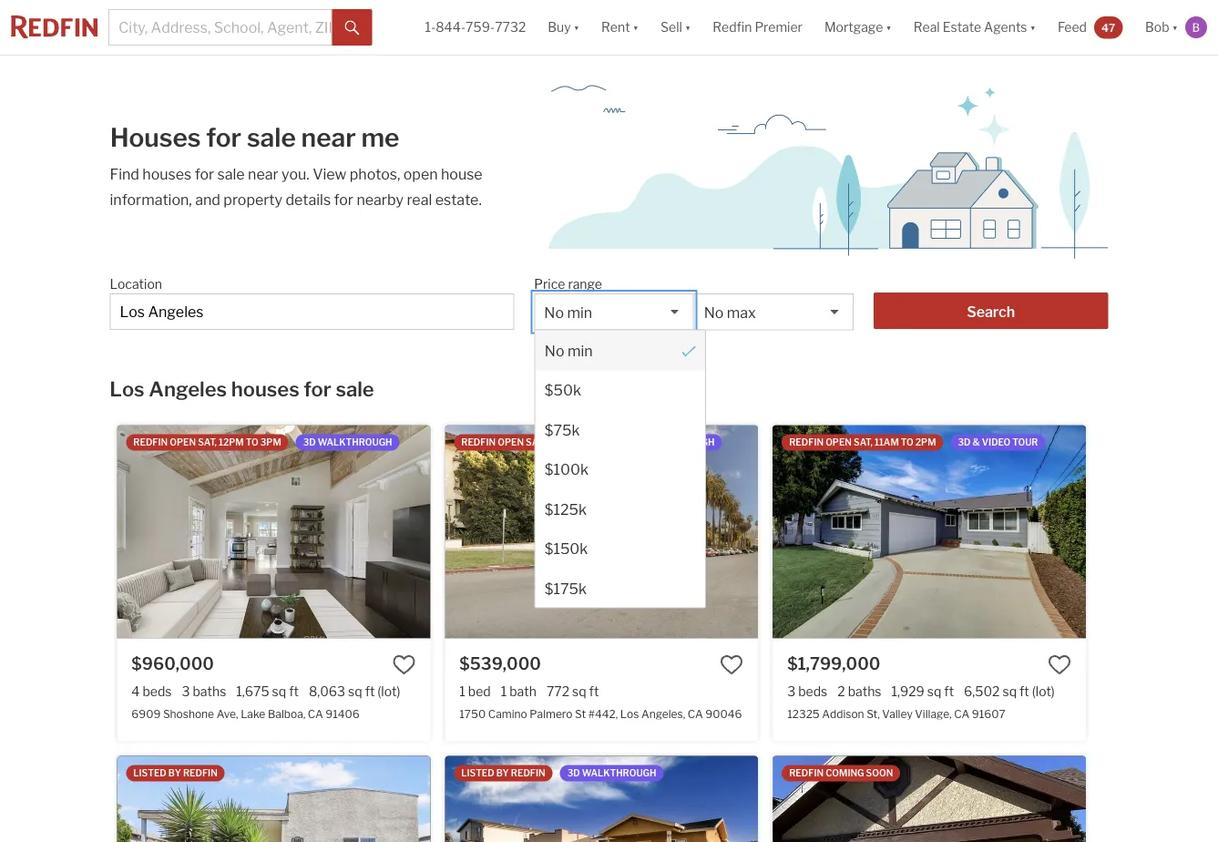 Task type: vqa. For each thing, say whether or not it's contained in the screenshot.
$960,000 OPEN
yes



Task type: locate. For each thing, give the bounding box(es) containing it.
▾ right rent
[[633, 19, 639, 35]]

redfin left 1pm
[[461, 437, 496, 448]]

3d down st
[[568, 768, 580, 779]]

3d
[[303, 437, 316, 448], [626, 437, 639, 448], [959, 437, 971, 448], [568, 768, 580, 779]]

1 to from the left
[[246, 437, 259, 448]]

3d walkthrough for $960,000
[[303, 437, 393, 448]]

ca left 91607
[[955, 707, 970, 721]]

2 baths from the left
[[848, 684, 882, 699]]

2 1 from the left
[[501, 684, 507, 699]]

redfin coming soon
[[790, 768, 894, 779]]

1 horizontal spatial favorite button checkbox
[[720, 653, 744, 677]]

to
[[246, 437, 259, 448], [568, 437, 581, 448], [901, 437, 914, 448]]

2 favorite button image from the left
[[720, 653, 744, 677]]

sq up balboa,
[[272, 684, 286, 699]]

real estate agents ▾
[[914, 19, 1036, 35]]

bath
[[510, 684, 537, 699]]

1 open from the left
[[170, 437, 196, 448]]

3 to from the left
[[901, 437, 914, 448]]

beds right 4
[[143, 684, 172, 699]]

2 horizontal spatial sat,
[[854, 437, 873, 448]]

5 sq from the left
[[1003, 684, 1017, 699]]

photo of 218 e 104th st, los angeles, ca 90003 image
[[445, 756, 759, 842]]

1 horizontal spatial near
[[301, 122, 356, 153]]

2pm
[[916, 437, 937, 448]]

1 horizontal spatial 3
[[788, 684, 796, 699]]

walkthrough right 3pm
[[318, 437, 393, 448]]

ft right 8,063
[[365, 684, 375, 699]]

2 horizontal spatial to
[[901, 437, 914, 448]]

village,
[[916, 707, 952, 721]]

2 vertical spatial sale
[[336, 376, 374, 401]]

no
[[544, 304, 564, 321], [704, 304, 724, 321], [544, 341, 564, 359]]

los right #442,
[[621, 707, 639, 721]]

(lot) down favorite button icon
[[1033, 684, 1055, 699]]

1 for 1 bed
[[460, 684, 466, 699]]

ca down 8,063
[[308, 707, 323, 721]]

sell
[[661, 19, 683, 35]]

1 vertical spatial sale
[[217, 165, 245, 183]]

ft for $960,000
[[289, 684, 299, 699]]

redfin for redfin coming soon
[[790, 768, 824, 779]]

1 vertical spatial near
[[248, 165, 279, 183]]

1 vertical spatial city, address, school, agent, zip search field
[[110, 294, 514, 330]]

balboa,
[[268, 707, 306, 721]]

los left angeles
[[110, 376, 145, 401]]

0 horizontal spatial listed by redfin
[[133, 768, 218, 779]]

▾ for bob ▾
[[1173, 19, 1179, 35]]

1 bath
[[501, 684, 537, 699]]

dialog
[[534, 330, 707, 608]]

sale
[[247, 122, 296, 153], [217, 165, 245, 183], [336, 376, 374, 401]]

0 horizontal spatial (lot)
[[378, 684, 401, 699]]

2 (lot) from the left
[[1033, 684, 1055, 699]]

walkthrough down #442,
[[582, 768, 657, 779]]

4 ▾ from the left
[[886, 19, 892, 35]]

listed by redfin down shoshone
[[133, 768, 218, 779]]

camino
[[488, 707, 528, 721]]

3d right 3pm
[[303, 437, 316, 448]]

1 by from the left
[[169, 768, 181, 779]]

0 horizontal spatial sat,
[[198, 437, 217, 448]]

(lot) for $1,799,000
[[1033, 684, 1055, 699]]

4 ft from the left
[[945, 684, 954, 699]]

open left '11am'
[[826, 437, 852, 448]]

0 horizontal spatial 1
[[460, 684, 466, 699]]

sq for $960,000
[[272, 684, 286, 699]]

sell ▾
[[661, 19, 691, 35]]

favorite button image up 8,063 sq ft (lot) at the bottom left
[[392, 653, 416, 677]]

by for the photo of 218 e 104th st, los angeles, ca 90003
[[497, 768, 509, 779]]

nearby
[[357, 191, 404, 208]]

3
[[182, 684, 190, 699], [788, 684, 796, 699]]

3 sq from the left
[[573, 684, 587, 699]]

772
[[547, 684, 570, 699]]

1750 camino palmero st #442, los angeles, ca 90046
[[460, 707, 742, 721]]

1 baths from the left
[[193, 684, 226, 699]]

1 left bath
[[501, 684, 507, 699]]

1 ft from the left
[[289, 684, 299, 699]]

1 horizontal spatial favorite button image
[[720, 653, 744, 677]]

1 horizontal spatial by
[[497, 768, 509, 779]]

91406
[[326, 707, 360, 721]]

2 no min from the top
[[544, 341, 593, 359]]

1 favorite button image from the left
[[392, 653, 416, 677]]

1 1 from the left
[[460, 684, 466, 699]]

to for $960,000
[[246, 437, 259, 448]]

ca for $960,000
[[308, 707, 323, 721]]

1 horizontal spatial sat,
[[526, 437, 545, 448]]

beds for $960,000
[[143, 684, 172, 699]]

2 horizontal spatial ca
[[955, 707, 970, 721]]

baths right 2
[[848, 684, 882, 699]]

0 vertical spatial no min
[[544, 304, 593, 321]]

to left 3pm
[[246, 437, 259, 448]]

6 ▾ from the left
[[1173, 19, 1179, 35]]

near up property
[[248, 165, 279, 183]]

listed down 6909
[[133, 768, 167, 779]]

3d walkthrough
[[303, 437, 393, 448], [626, 437, 715, 448], [568, 768, 657, 779]]

3 open from the left
[[826, 437, 852, 448]]

redfin open sat, 11am to 2pm
[[790, 437, 937, 448]]

1 horizontal spatial los
[[621, 707, 639, 721]]

me
[[361, 122, 400, 153]]

favorite button checkbox for $539,000
[[720, 653, 744, 677]]

1 no min from the top
[[544, 304, 593, 321]]

1 horizontal spatial baths
[[848, 684, 882, 699]]

favorite button checkbox up 8,063 sq ft (lot) at the bottom left
[[392, 653, 416, 677]]

City, Address, School, Agent, ZIP search field
[[108, 9, 332, 46], [110, 294, 514, 330]]

listed by redfin for photo of 8458 hooper ave ave, los angeles, ca 90001 at the left
[[133, 768, 218, 779]]

1 ▾ from the left
[[574, 19, 580, 35]]

ft for $1,799,000
[[945, 684, 954, 699]]

2 horizontal spatial favorite button checkbox
[[1048, 653, 1072, 677]]

ft right 6,502
[[1020, 684, 1030, 699]]

0 horizontal spatial open
[[170, 437, 196, 448]]

3 up 12325
[[788, 684, 796, 699]]

1 horizontal spatial sale
[[247, 122, 296, 153]]

redfin for redfin open sat, 12pm to 3pm
[[133, 437, 168, 448]]

1 horizontal spatial houses
[[231, 376, 300, 401]]

baths up ave, on the left bottom of the page
[[193, 684, 226, 699]]

3 ▾ from the left
[[685, 19, 691, 35]]

ft up village,
[[945, 684, 954, 699]]

0 vertical spatial sale
[[247, 122, 296, 153]]

beds for $1,799,000
[[799, 684, 828, 699]]

estate
[[943, 19, 982, 35]]

1,675
[[236, 684, 269, 699]]

3d walkthrough right "4pm"
[[626, 437, 715, 448]]

▾ for buy ▾
[[574, 19, 580, 35]]

redfin for redfin open sat, 1pm to 4pm
[[461, 437, 496, 448]]

1 3 from the left
[[182, 684, 190, 699]]

1 horizontal spatial beds
[[799, 684, 828, 699]]

video
[[983, 437, 1011, 448]]

3d for $1,799,000
[[959, 437, 971, 448]]

photo of 3565 arlington ave, los angeles, ca 90018 image
[[773, 756, 1087, 842]]

for
[[206, 122, 242, 153], [195, 165, 214, 183], [334, 191, 354, 208], [304, 376, 332, 401]]

sat,
[[198, 437, 217, 448], [526, 437, 545, 448], [854, 437, 873, 448]]

listed by redfin
[[133, 768, 218, 779], [461, 768, 546, 779]]

0 horizontal spatial favorite button image
[[392, 653, 416, 677]]

favorite button image for $960,000
[[392, 653, 416, 677]]

0 horizontal spatial listed
[[133, 768, 167, 779]]

sat, for $1,799,000
[[854, 437, 873, 448]]

1 listed by redfin from the left
[[133, 768, 218, 779]]

favorite button checkbox for $960,000
[[392, 653, 416, 677]]

listed by redfin down 'camino'
[[461, 768, 546, 779]]

0 vertical spatial houses
[[143, 165, 192, 183]]

1 vertical spatial min
[[567, 341, 593, 359]]

12325 addison st, valley village, ca 91607
[[788, 707, 1006, 721]]

$150k
[[544, 540, 588, 557]]

1 listed from the left
[[133, 768, 167, 779]]

0 horizontal spatial ca
[[308, 707, 323, 721]]

favorite button checkbox up 90046
[[720, 653, 744, 677]]

1 horizontal spatial 1
[[501, 684, 507, 699]]

list box
[[534, 294, 707, 608]]

3 for 3 beds
[[788, 684, 796, 699]]

houses up 3pm
[[231, 376, 300, 401]]

▾ right buy
[[574, 19, 580, 35]]

photo of 12325 addison st, valley village, ca 91607 image
[[773, 425, 1087, 638]]

0 horizontal spatial baths
[[193, 684, 226, 699]]

2 horizontal spatial open
[[826, 437, 852, 448]]

1 horizontal spatial listed
[[461, 768, 495, 779]]

1-
[[425, 19, 436, 35]]

0 horizontal spatial by
[[169, 768, 181, 779]]

3d left &
[[959, 437, 971, 448]]

90046
[[706, 707, 742, 721]]

3 ca from the left
[[955, 707, 970, 721]]

0 horizontal spatial 3
[[182, 684, 190, 699]]

1750
[[460, 707, 486, 721]]

2 ▾ from the left
[[633, 19, 639, 35]]

(lot)
[[378, 684, 401, 699], [1033, 684, 1055, 699]]

3 for 3 baths
[[182, 684, 190, 699]]

find
[[110, 165, 139, 183]]

0 vertical spatial near
[[301, 122, 356, 153]]

open left 12pm
[[170, 437, 196, 448]]

1-844-759-7732 link
[[425, 19, 526, 35]]

sat, left 12pm
[[198, 437, 217, 448]]

▾ for sell ▾
[[685, 19, 691, 35]]

favorite button image for $539,000
[[720, 653, 744, 677]]

open
[[404, 165, 438, 183]]

2 beds from the left
[[799, 684, 828, 699]]

no min up $50k
[[544, 341, 593, 359]]

3d right "4pm"
[[626, 437, 639, 448]]

sat, left '11am'
[[854, 437, 873, 448]]

1 left bed
[[460, 684, 466, 699]]

price
[[534, 276, 566, 292]]

6909
[[132, 707, 161, 721]]

sq up 91406
[[348, 684, 362, 699]]

walkthrough right "4pm"
[[641, 437, 715, 448]]

1 horizontal spatial (lot)
[[1033, 684, 1055, 699]]

bed
[[468, 684, 491, 699]]

redfin left coming
[[790, 768, 824, 779]]

favorite button image
[[392, 653, 416, 677], [720, 653, 744, 677]]

redfin left '11am'
[[790, 437, 824, 448]]

near up view
[[301, 122, 356, 153]]

$175k
[[544, 579, 587, 597]]

ft for $539,000
[[589, 684, 599, 699]]

rent
[[602, 19, 630, 35]]

3 sat, from the left
[[854, 437, 873, 448]]

1 beds from the left
[[143, 684, 172, 699]]

2 sat, from the left
[[526, 437, 545, 448]]

listed by redfin for the photo of 218 e 104th st, los angeles, ca 90003
[[461, 768, 546, 779]]

redfin down angeles
[[133, 437, 168, 448]]

2 favorite button checkbox from the left
[[720, 653, 744, 677]]

3d for $539,000
[[626, 437, 639, 448]]

1 (lot) from the left
[[378, 684, 401, 699]]

min up $50k
[[567, 341, 593, 359]]

no down price
[[544, 304, 564, 321]]

3 up shoshone
[[182, 684, 190, 699]]

no min element
[[535, 330, 706, 370]]

3d & video tour
[[959, 437, 1039, 448]]

search
[[967, 302, 1016, 320]]

▾ right sell
[[685, 19, 691, 35]]

2 open from the left
[[498, 437, 524, 448]]

sat, left 1pm
[[526, 437, 545, 448]]

redfin open sat, 12pm to 3pm
[[133, 437, 281, 448]]

1 horizontal spatial open
[[498, 437, 524, 448]]

2 min from the top
[[567, 341, 593, 359]]

sell ▾ button
[[661, 0, 691, 55]]

▾ right bob
[[1173, 19, 1179, 35]]

listed
[[133, 768, 167, 779], [461, 768, 495, 779]]

1 ca from the left
[[308, 707, 323, 721]]

91607
[[972, 707, 1006, 721]]

0 horizontal spatial beds
[[143, 684, 172, 699]]

▾ right agents
[[1031, 19, 1036, 35]]

2 by from the left
[[497, 768, 509, 779]]

sq up village,
[[928, 684, 942, 699]]

ca left 90046
[[688, 707, 704, 721]]

redfin premier button
[[702, 0, 814, 55]]

by down shoshone
[[169, 768, 181, 779]]

valley
[[883, 707, 913, 721]]

1 sat, from the left
[[198, 437, 217, 448]]

no min down price range on the top of the page
[[544, 304, 593, 321]]

3d for $960,000
[[303, 437, 316, 448]]

favorite button image up 90046
[[720, 653, 744, 677]]

redfin
[[133, 437, 168, 448], [461, 437, 496, 448], [790, 437, 824, 448], [183, 768, 218, 779], [511, 768, 546, 779], [790, 768, 824, 779]]

sq
[[272, 684, 286, 699], [348, 684, 362, 699], [573, 684, 587, 699], [928, 684, 942, 699], [1003, 684, 1017, 699]]

real estate agents ▾ link
[[914, 0, 1036, 55]]

1
[[460, 684, 466, 699], [501, 684, 507, 699]]

2 3 from the left
[[788, 684, 796, 699]]

2 listed by redfin from the left
[[461, 768, 546, 779]]

3d walkthrough down #442,
[[568, 768, 657, 779]]

sq right 772
[[573, 684, 587, 699]]

favorite button checkbox
[[392, 653, 416, 677], [720, 653, 744, 677], [1048, 653, 1072, 677]]

open left 1pm
[[498, 437, 524, 448]]

1 favorite button checkbox from the left
[[392, 653, 416, 677]]

shoshone
[[163, 707, 214, 721]]

photos,
[[350, 165, 400, 183]]

feed
[[1058, 19, 1087, 35]]

0 horizontal spatial sale
[[217, 165, 245, 183]]

0 horizontal spatial favorite button checkbox
[[392, 653, 416, 677]]

photo of 1750 camino palmero st #442, los angeles, ca 90046 image
[[445, 425, 759, 638]]

2 listed from the left
[[461, 768, 495, 779]]

to right 1pm
[[568, 437, 581, 448]]

photo of 8458 hooper ave ave, los angeles, ca 90001 image
[[117, 756, 431, 842]]

by
[[169, 768, 181, 779], [497, 768, 509, 779]]

1 horizontal spatial listed by redfin
[[461, 768, 546, 779]]

0 vertical spatial min
[[567, 304, 593, 321]]

sq right 6,502
[[1003, 684, 1017, 699]]

(lot) right 8,063
[[378, 684, 401, 699]]

4 sq from the left
[[928, 684, 942, 699]]

▾ right mortgage
[[886, 19, 892, 35]]

3 ft from the left
[[589, 684, 599, 699]]

to for $1,799,000
[[901, 437, 914, 448]]

rent ▾ button
[[602, 0, 639, 55]]

min down range
[[567, 304, 593, 321]]

1 vertical spatial no min
[[544, 341, 593, 359]]

844-
[[436, 19, 466, 35]]

beds up 12325
[[799, 684, 828, 699]]

▾ for rent ▾
[[633, 19, 639, 35]]

1pm
[[547, 437, 566, 448]]

by down 'camino'
[[497, 768, 509, 779]]

houses up 'information,'
[[143, 165, 192, 183]]

0 horizontal spatial to
[[246, 437, 259, 448]]

3d walkthrough right 3pm
[[303, 437, 393, 448]]

0 horizontal spatial los
[[110, 376, 145, 401]]

6909 shoshone ave, lake balboa, ca 91406
[[132, 707, 360, 721]]

1,675 sq ft
[[236, 684, 299, 699]]

1 horizontal spatial to
[[568, 437, 581, 448]]

2 to from the left
[[568, 437, 581, 448]]

3 favorite button checkbox from the left
[[1048, 653, 1072, 677]]

1 sq from the left
[[272, 684, 286, 699]]

listed for photo of 8458 hooper ave ave, los angeles, ca 90001 at the left
[[133, 768, 167, 779]]

ft up balboa,
[[289, 684, 299, 699]]

2
[[838, 684, 846, 699]]

favorite button checkbox up 6,502 sq ft (lot)
[[1048, 653, 1072, 677]]

mortgage
[[825, 19, 884, 35]]

bob ▾
[[1146, 19, 1179, 35]]

listed down 1750
[[461, 768, 495, 779]]

2 ca from the left
[[688, 707, 704, 721]]

tour
[[1013, 437, 1039, 448]]

1 horizontal spatial ca
[[688, 707, 704, 721]]

open
[[170, 437, 196, 448], [498, 437, 524, 448], [826, 437, 852, 448]]

estate.
[[435, 191, 482, 208]]

los
[[110, 376, 145, 401], [621, 707, 639, 721]]

to left 2pm
[[901, 437, 914, 448]]

ft up 1750 camino palmero st #442, los angeles, ca 90046
[[589, 684, 599, 699]]



Task type: describe. For each thing, give the bounding box(es) containing it.
st
[[575, 707, 586, 721]]

open for $960,000
[[170, 437, 196, 448]]

redfin down 'camino'
[[511, 768, 546, 779]]

47
[[1102, 21, 1116, 34]]

1 for 1 bath
[[501, 684, 507, 699]]

4pm
[[583, 437, 604, 448]]

$100k
[[544, 460, 588, 478]]

sat, for $539,000
[[526, 437, 545, 448]]

by for photo of 8458 hooper ave ave, los angeles, ca 90001 at the left
[[169, 768, 181, 779]]

favorite button image
[[1048, 653, 1072, 677]]

redfin for redfin open sat, 11am to 2pm
[[790, 437, 824, 448]]

buy ▾ button
[[548, 0, 580, 55]]

5 ft from the left
[[1020, 684, 1030, 699]]

max
[[727, 304, 756, 321]]

ave,
[[217, 707, 238, 721]]

rent ▾
[[602, 19, 639, 35]]

real
[[914, 19, 940, 35]]

mortgage ▾ button
[[814, 0, 903, 55]]

soon
[[867, 768, 894, 779]]

walkthrough for $960,000
[[318, 437, 393, 448]]

no left max
[[704, 304, 724, 321]]

$125k
[[544, 500, 587, 518]]

to for $539,000
[[568, 437, 581, 448]]

house
[[441, 165, 483, 183]]

houses
[[110, 122, 201, 153]]

min inside "dialog"
[[567, 341, 593, 359]]

▾ for mortgage ▾
[[886, 19, 892, 35]]

view photos, open house information, and property details for nearby real estate.
[[110, 165, 483, 208]]

real
[[407, 191, 432, 208]]

list box containing no min
[[534, 294, 707, 608]]

details
[[286, 191, 331, 208]]

0 horizontal spatial near
[[248, 165, 279, 183]]

real estate agents ▾ button
[[903, 0, 1047, 55]]

12325
[[788, 707, 820, 721]]

premier
[[755, 19, 803, 35]]

rent ▾ button
[[591, 0, 650, 55]]

6,502 sq ft (lot)
[[965, 684, 1055, 699]]

1 vertical spatial houses
[[231, 376, 300, 401]]

sell ▾ button
[[650, 0, 702, 55]]

8,063
[[309, 684, 346, 699]]

lake
[[241, 707, 266, 721]]

3d walkthrough for $539,000
[[626, 437, 715, 448]]

bob
[[1146, 19, 1170, 35]]

submit search image
[[345, 21, 360, 35]]

houses for sale near me
[[110, 122, 400, 153]]

4
[[132, 684, 140, 699]]

you.
[[282, 165, 310, 183]]

5 ▾ from the left
[[1031, 19, 1036, 35]]

#442,
[[589, 707, 618, 721]]

3 beds
[[788, 684, 828, 699]]

$50k
[[544, 381, 581, 399]]

1,929
[[892, 684, 925, 699]]

0 vertical spatial city, address, school, agent, zip search field
[[108, 9, 332, 46]]

$539,000
[[460, 654, 541, 674]]

redfin open sat, 1pm to 4pm
[[461, 437, 604, 448]]

ca for $1,799,000
[[955, 707, 970, 721]]

2 baths
[[838, 684, 882, 699]]

$1,799,000
[[788, 654, 881, 674]]

for inside the view photos, open house information, and property details for nearby real estate.
[[334, 191, 354, 208]]

mortgage ▾
[[825, 19, 892, 35]]

st,
[[867, 707, 880, 721]]

photo of 6909 shoshone ave, lake balboa, ca 91406 image
[[117, 425, 431, 638]]

1 vertical spatial los
[[621, 707, 639, 721]]

find houses for sale near you.
[[110, 165, 313, 183]]

sat, for $960,000
[[198, 437, 217, 448]]

user photo image
[[1186, 16, 1208, 38]]

angeles,
[[642, 707, 686, 721]]

0 horizontal spatial houses
[[143, 165, 192, 183]]

property
[[224, 191, 283, 208]]

12pm
[[219, 437, 244, 448]]

759-
[[466, 19, 495, 35]]

walkthrough for $539,000
[[641, 437, 715, 448]]

2 horizontal spatial sale
[[336, 376, 374, 401]]

0 vertical spatial los
[[110, 376, 145, 401]]

(lot) for $960,000
[[378, 684, 401, 699]]

no max
[[704, 304, 756, 321]]

8,063 sq ft (lot)
[[309, 684, 401, 699]]

$75k
[[544, 421, 580, 438]]

baths for $960,000
[[193, 684, 226, 699]]

4 beds
[[132, 684, 172, 699]]

mortgage ▾ button
[[825, 0, 892, 55]]

7732
[[495, 19, 526, 35]]

sq for $1,799,000
[[928, 684, 942, 699]]

location
[[110, 276, 162, 292]]

772 sq ft
[[547, 684, 599, 699]]

search button
[[874, 292, 1109, 329]]

3pm
[[260, 437, 281, 448]]

no up $50k
[[544, 341, 564, 359]]

range
[[568, 276, 603, 292]]

1,929 sq ft
[[892, 684, 954, 699]]

and
[[195, 191, 220, 208]]

2 sq from the left
[[348, 684, 362, 699]]

&
[[973, 437, 981, 448]]

$960,000
[[132, 654, 214, 674]]

los angeles houses for sale
[[110, 376, 374, 401]]

2 ft from the left
[[365, 684, 375, 699]]

baths for $1,799,000
[[848, 684, 882, 699]]

redfin
[[713, 19, 752, 35]]

redfin premier
[[713, 19, 803, 35]]

redfin down shoshone
[[183, 768, 218, 779]]

price range
[[534, 276, 603, 292]]

open for $1,799,000
[[826, 437, 852, 448]]

palmero
[[530, 707, 573, 721]]

1 min from the top
[[567, 304, 593, 321]]

11am
[[875, 437, 899, 448]]

open for $539,000
[[498, 437, 524, 448]]

dialog containing no min
[[534, 330, 707, 608]]

listed for the photo of 218 e 104th st, los angeles, ca 90003
[[461, 768, 495, 779]]

angeles
[[149, 376, 227, 401]]

sq for $539,000
[[573, 684, 587, 699]]

favorite button checkbox for $1,799,000
[[1048, 653, 1072, 677]]



